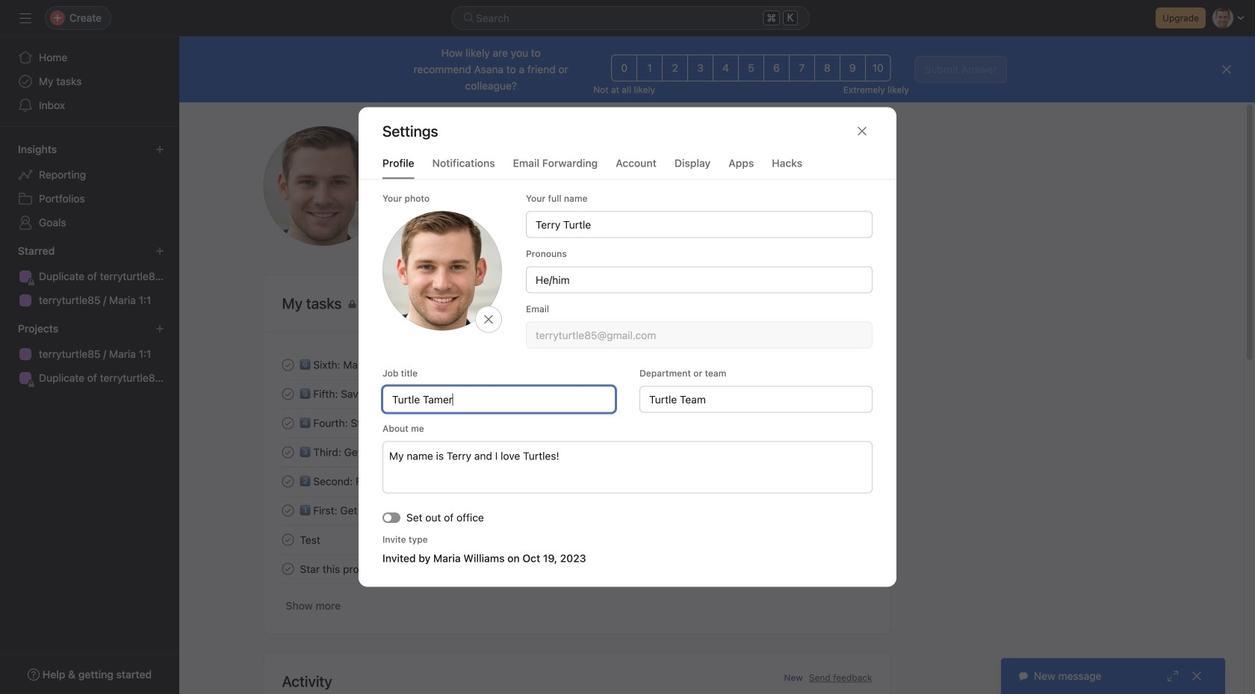Task type: locate. For each thing, give the bounding box(es) containing it.
None radio
[[688, 55, 714, 81], [840, 55, 866, 81], [688, 55, 714, 81], [840, 55, 866, 81]]

2 mark complete checkbox from the top
[[279, 414, 297, 432]]

dialog
[[359, 107, 897, 587]]

1 mark complete checkbox from the top
[[279, 385, 297, 403]]

2 vertical spatial mark complete image
[[279, 560, 297, 578]]

switch
[[383, 512, 401, 523]]

1 vertical spatial mark complete checkbox
[[279, 414, 297, 432]]

None text field
[[640, 386, 873, 413]]

2 vertical spatial mark complete checkbox
[[279, 444, 297, 461]]

2 mark complete checkbox from the top
[[279, 473, 297, 491]]

0 vertical spatial mark complete checkbox
[[279, 356, 297, 374]]

4 mark complete image from the top
[[279, 502, 297, 520]]

mark complete image for 5th mark complete checkbox from the bottom of the page
[[279, 385, 297, 403]]

mark complete image
[[279, 385, 297, 403], [279, 414, 297, 432], [279, 444, 297, 461], [279, 502, 297, 520], [279, 531, 297, 549]]

remove photo image
[[483, 313, 495, 325]]

1 mark complete image from the top
[[279, 356, 297, 374]]

option group
[[611, 55, 891, 81]]

2 mark complete image from the top
[[279, 473, 297, 491]]

5 mark complete image from the top
[[279, 531, 297, 549]]

1 list item from the top
[[264, 350, 890, 380]]

projects element
[[0, 315, 179, 393]]

Mark complete checkbox
[[279, 385, 297, 403], [279, 473, 297, 491], [279, 502, 297, 520], [279, 531, 297, 549], [279, 560, 297, 578]]

1 mark complete image from the top
[[279, 385, 297, 403]]

None text field
[[526, 211, 873, 238], [526, 322, 873, 349], [383, 386, 616, 413], [526, 211, 873, 238], [526, 322, 873, 349], [383, 386, 616, 413]]

3 mark complete image from the top
[[279, 560, 297, 578]]

starred element
[[0, 238, 179, 315]]

mark complete image
[[279, 356, 297, 374], [279, 473, 297, 491], [279, 560, 297, 578]]

list item
[[264, 350, 890, 380], [264, 380, 890, 409], [264, 409, 890, 438], [264, 438, 890, 467], [264, 467, 890, 496]]

5 mark complete checkbox from the top
[[279, 560, 297, 578]]

upload new photo image
[[263, 126, 383, 246], [383, 211, 502, 331]]

1 vertical spatial mark complete image
[[279, 473, 297, 491]]

global element
[[0, 37, 179, 126]]

Third-person pronouns (e.g. she/her/hers) text field
[[526, 266, 873, 293]]

None radio
[[611, 55, 638, 81], [637, 55, 663, 81], [662, 55, 688, 81], [713, 55, 739, 81], [738, 55, 764, 81], [764, 55, 790, 81], [789, 55, 815, 81], [814, 55, 841, 81], [865, 55, 891, 81], [611, 55, 638, 81], [637, 55, 663, 81], [662, 55, 688, 81], [713, 55, 739, 81], [738, 55, 764, 81], [764, 55, 790, 81], [789, 55, 815, 81], [814, 55, 841, 81], [865, 55, 891, 81]]

mark complete image for 4th mark complete checkbox from the bottom
[[279, 473, 297, 491]]

settings tab list
[[359, 155, 897, 180]]

0 vertical spatial mark complete image
[[279, 356, 297, 374]]

mark complete image for 3rd mark complete checkbox from the top
[[279, 502, 297, 520]]

Mark complete checkbox
[[279, 356, 297, 374], [279, 414, 297, 432], [279, 444, 297, 461]]



Task type: describe. For each thing, give the bounding box(es) containing it.
2 list item from the top
[[264, 380, 890, 409]]

3 mark complete image from the top
[[279, 444, 297, 461]]

mark complete image for fourth mark complete checkbox
[[279, 531, 297, 549]]

4 list item from the top
[[264, 438, 890, 467]]

hide sidebar image
[[19, 12, 31, 24]]

I usually work from 9am-5pm PST. Feel free to assign me a task with a due date anytime. Also, I love dogs! text field
[[383, 441, 873, 494]]

5 list item from the top
[[264, 467, 890, 496]]

dismiss image
[[1221, 64, 1233, 75]]

3 mark complete checkbox from the top
[[279, 444, 297, 461]]

2 mark complete image from the top
[[279, 414, 297, 432]]

1 mark complete checkbox from the top
[[279, 356, 297, 374]]

close this dialog image
[[856, 125, 868, 137]]

4 mark complete checkbox from the top
[[279, 531, 297, 549]]

expand new message image
[[1167, 670, 1179, 682]]

3 list item from the top
[[264, 409, 890, 438]]

insights element
[[0, 136, 179, 238]]

close image
[[1191, 670, 1203, 682]]

3 mark complete checkbox from the top
[[279, 502, 297, 520]]

mark complete image for 1st mark complete checkbox from the bottom of the page
[[279, 560, 297, 578]]



Task type: vqa. For each thing, say whether or not it's contained in the screenshot.
Projects
no



